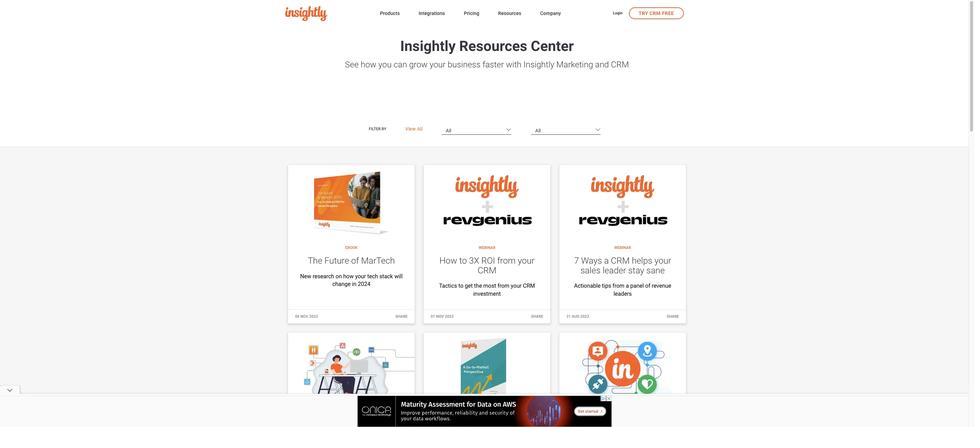 Task type: vqa. For each thing, say whether or not it's contained in the screenshot.
topmost how
yes



Task type: locate. For each thing, give the bounding box(es) containing it.
share left 01
[[395, 315, 408, 319]]

1 horizontal spatial 2023
[[445, 315, 454, 319]]

company
[[540, 10, 561, 16]]

tactics
[[439, 283, 457, 290]]

how inside new research on how your tech stack will change in 2024
[[343, 273, 354, 280]]

0 horizontal spatial a
[[604, 256, 609, 266]]

the
[[474, 283, 482, 290]]

new research on how your tech stack will change in 2024
[[300, 273, 403, 288]]

from inside tactics to get the most from your crm investment
[[498, 283, 510, 290]]

your inside 7 ways a crm helps your sales leader stay sane
[[655, 256, 671, 266]]

1 vertical spatial to
[[459, 283, 464, 290]]

0 vertical spatial of
[[351, 256, 359, 266]]

share down revenue
[[667, 315, 679, 319]]

06
[[295, 315, 300, 319]]

31
[[566, 315, 571, 319]]

of right panel
[[645, 283, 650, 290]]

see
[[345, 60, 359, 70]]

1 horizontal spatial webinar link
[[559, 333, 686, 428]]

crm
[[650, 10, 661, 16], [611, 60, 629, 70], [611, 256, 630, 266], [478, 266, 497, 276], [523, 283, 535, 290]]

your for from
[[518, 256, 535, 266]]

revenue
[[652, 283, 671, 290]]

2023
[[309, 315, 318, 319], [445, 315, 454, 319], [580, 315, 589, 319]]

actionable
[[574, 283, 601, 290]]

to for tactics
[[459, 283, 464, 290]]

filter by
[[369, 127, 386, 132]]

1 vertical spatial insightly
[[524, 60, 554, 70]]

login
[[613, 11, 623, 15]]

pricing link
[[464, 9, 479, 19]]

2023 right 01
[[445, 315, 454, 319]]

insightly up grow
[[400, 38, 456, 55]]

ebook
[[345, 246, 358, 250], [481, 414, 493, 418]]

martech
[[361, 256, 395, 266]]

2023 right aug
[[580, 315, 589, 319]]

integrations link
[[419, 9, 445, 19]]

on
[[336, 273, 342, 280]]

by
[[382, 127, 386, 132]]

research
[[313, 273, 334, 280]]

how left you
[[361, 60, 376, 70]]

share for 7 ways a crm helps your sales leader stay sane
[[667, 315, 679, 319]]

0 vertical spatial a
[[604, 256, 609, 266]]

1 horizontal spatial a
[[626, 283, 629, 290]]

in
[[352, 281, 356, 288]]

0 vertical spatial insightly
[[400, 38, 456, 55]]

to for how
[[459, 256, 467, 266]]

insightly logo link
[[285, 6, 369, 21]]

crm inside how to 3x roi from your crm
[[478, 266, 497, 276]]

how up in
[[343, 273, 354, 280]]

0 vertical spatial how
[[361, 60, 376, 70]]

1 vertical spatial how
[[343, 273, 354, 280]]

of
[[351, 256, 359, 266], [645, 283, 650, 290]]

0 horizontal spatial nov
[[300, 315, 308, 319]]

to inside tactics to get the most from your crm investment
[[459, 283, 464, 290]]

try
[[639, 10, 648, 16]]

can
[[394, 60, 407, 70]]

from
[[497, 256, 516, 266], [498, 283, 510, 290], [613, 283, 625, 290]]

insightly
[[400, 38, 456, 55], [524, 60, 554, 70]]

the
[[308, 256, 322, 266]]

your for helps
[[655, 256, 671, 266]]

2 horizontal spatial 2023
[[580, 315, 589, 319]]

marketing
[[556, 60, 593, 70]]

share
[[395, 315, 408, 319], [531, 315, 543, 319], [667, 315, 679, 319]]

1 horizontal spatial ebook
[[481, 414, 493, 418]]

nov right 06
[[300, 315, 308, 319]]

from right most
[[498, 283, 510, 290]]

and
[[595, 60, 609, 70]]

nov for how to 3x roi from your crm
[[436, 315, 444, 319]]

2023 for 7 ways a crm helps your sales leader stay sane
[[580, 315, 589, 319]]

of right future
[[351, 256, 359, 266]]

see how you can grow your business faster with insightly marketing and crm
[[345, 60, 629, 70]]

0 horizontal spatial share
[[395, 315, 408, 319]]

0 vertical spatial resources
[[498, 10, 521, 16]]

0 horizontal spatial how
[[343, 273, 354, 280]]

actionable tips from a panel of revenue leaders
[[574, 283, 671, 298]]

stack
[[380, 273, 393, 280]]

to left the 3x
[[459, 256, 467, 266]]

a right ways
[[604, 256, 609, 266]]

1 horizontal spatial nov
[[436, 315, 444, 319]]

your for grow
[[430, 60, 446, 70]]

a up leaders
[[626, 283, 629, 290]]

to left get on the bottom of page
[[459, 283, 464, 290]]

how
[[361, 60, 376, 70], [343, 273, 354, 280]]

1 horizontal spatial how
[[361, 60, 376, 70]]

7 ways a crm helps your sales leader stay sane
[[574, 256, 671, 276]]

nov right 01
[[436, 315, 444, 319]]

a inside actionable tips from a panel of revenue leaders
[[626, 283, 629, 290]]

1 vertical spatial of
[[645, 283, 650, 290]]

from up leaders
[[613, 283, 625, 290]]

webinar link
[[288, 333, 415, 428], [559, 333, 686, 428]]

share for the future of martech
[[395, 315, 408, 319]]

1 vertical spatial ebook
[[481, 414, 493, 418]]

to
[[459, 256, 467, 266], [459, 283, 464, 290]]

all
[[417, 126, 423, 132]]

1 vertical spatial a
[[626, 283, 629, 290]]

products
[[380, 10, 400, 16]]

view
[[405, 126, 416, 132]]

0 horizontal spatial webinar link
[[288, 333, 415, 428]]

insightly logo image
[[285, 6, 327, 21]]

0 horizontal spatial 2023
[[309, 315, 318, 319]]

crm inside 7 ways a crm helps your sales leader stay sane
[[611, 256, 630, 266]]

webinar
[[479, 246, 496, 250], [614, 246, 631, 250], [614, 412, 631, 417], [343, 414, 360, 418]]

faster
[[483, 60, 504, 70]]

nov
[[300, 315, 308, 319], [436, 315, 444, 319]]

tips
[[602, 283, 611, 290]]

grow
[[409, 60, 428, 70]]

2 horizontal spatial share
[[667, 315, 679, 319]]

resources
[[498, 10, 521, 16], [459, 38, 527, 55]]

resources link
[[498, 9, 521, 19]]

insightly down center
[[524, 60, 554, 70]]

investment
[[473, 291, 501, 298]]

2023 right 06
[[309, 315, 318, 319]]

your inside how to 3x roi from your crm
[[518, 256, 535, 266]]

0 horizontal spatial ebook
[[345, 246, 358, 250]]

1 horizontal spatial share
[[531, 315, 543, 319]]

a
[[604, 256, 609, 266], [626, 283, 629, 290]]

from right roi
[[497, 256, 516, 266]]

0 vertical spatial to
[[459, 256, 467, 266]]

ebook inside ebook link
[[481, 414, 493, 418]]

2024
[[358, 281, 370, 288]]

your
[[430, 60, 446, 70], [518, 256, 535, 266], [655, 256, 671, 266], [355, 273, 366, 280], [511, 283, 522, 290]]

1 horizontal spatial of
[[645, 283, 650, 290]]

stay
[[628, 266, 644, 276]]

share left 31 on the bottom right of page
[[531, 315, 543, 319]]

to inside how to 3x roi from your crm
[[459, 256, 467, 266]]



Task type: describe. For each thing, give the bounding box(es) containing it.
7
[[574, 256, 579, 266]]

the future of martech
[[308, 256, 395, 266]]

free
[[662, 10, 674, 16]]

most
[[483, 283, 496, 290]]

2 webinar link from the left
[[559, 333, 686, 428]]

tech
[[367, 273, 378, 280]]

06 nov 2023
[[295, 315, 318, 319]]

with
[[506, 60, 522, 70]]

0 vertical spatial ebook
[[345, 246, 358, 250]]

how
[[440, 256, 457, 266]]

from inside how to 3x roi from your crm
[[497, 256, 516, 266]]

how to 3x roi from your crm
[[440, 256, 535, 276]]

1 vertical spatial resources
[[459, 38, 527, 55]]

get
[[465, 283, 473, 290]]

integrations
[[419, 10, 445, 16]]

01
[[431, 315, 435, 319]]

1 horizontal spatial insightly
[[524, 60, 554, 70]]

change
[[332, 281, 351, 288]]

share for how to 3x roi from your crm
[[531, 315, 543, 319]]

future
[[325, 256, 349, 266]]

center
[[531, 38, 574, 55]]

filter
[[369, 127, 381, 132]]

roi
[[481, 256, 495, 266]]

try crm free
[[639, 10, 674, 16]]

of inside actionable tips from a panel of revenue leaders
[[645, 283, 650, 290]]

new
[[300, 273, 311, 280]]

sales
[[581, 266, 601, 276]]

try crm free button
[[629, 7, 684, 19]]

helps
[[632, 256, 652, 266]]

crm inside 'try crm free' button
[[650, 10, 661, 16]]

crm inside tactics to get the most from your crm investment
[[523, 283, 535, 290]]

login link
[[613, 10, 623, 17]]

sane
[[646, 266, 665, 276]]

2023 for the future of martech
[[309, 315, 318, 319]]

nov for the future of martech
[[300, 315, 308, 319]]

products link
[[380, 9, 400, 19]]

31 aug 2023
[[566, 315, 589, 319]]

try crm free link
[[629, 7, 684, 19]]

ways
[[581, 256, 602, 266]]

panel
[[630, 283, 644, 290]]

a inside 7 ways a crm helps your sales leader stay sane
[[604, 256, 609, 266]]

3x
[[469, 256, 479, 266]]

you
[[378, 60, 392, 70]]

your inside tactics to get the most from your crm investment
[[511, 283, 522, 290]]

01 nov 2023
[[431, 315, 454, 319]]

0 horizontal spatial insightly
[[400, 38, 456, 55]]

aug
[[572, 315, 579, 319]]

company link
[[540, 9, 561, 19]]

tactics to get the most from your crm investment
[[439, 283, 535, 298]]

insightly resources center
[[400, 38, 574, 55]]

1 webinar link from the left
[[288, 333, 415, 428]]

pricing
[[464, 10, 479, 16]]

leaders
[[614, 291, 632, 298]]

your inside new research on how your tech stack will change in 2024
[[355, 273, 366, 280]]

0 horizontal spatial of
[[351, 256, 359, 266]]

view all
[[405, 126, 423, 132]]

2023 for how to 3x roi from your crm
[[445, 315, 454, 319]]

from inside actionable tips from a panel of revenue leaders
[[613, 283, 625, 290]]

ebook link
[[424, 333, 550, 428]]

business
[[448, 60, 481, 70]]

leader
[[603, 266, 626, 276]]

will
[[394, 273, 403, 280]]



